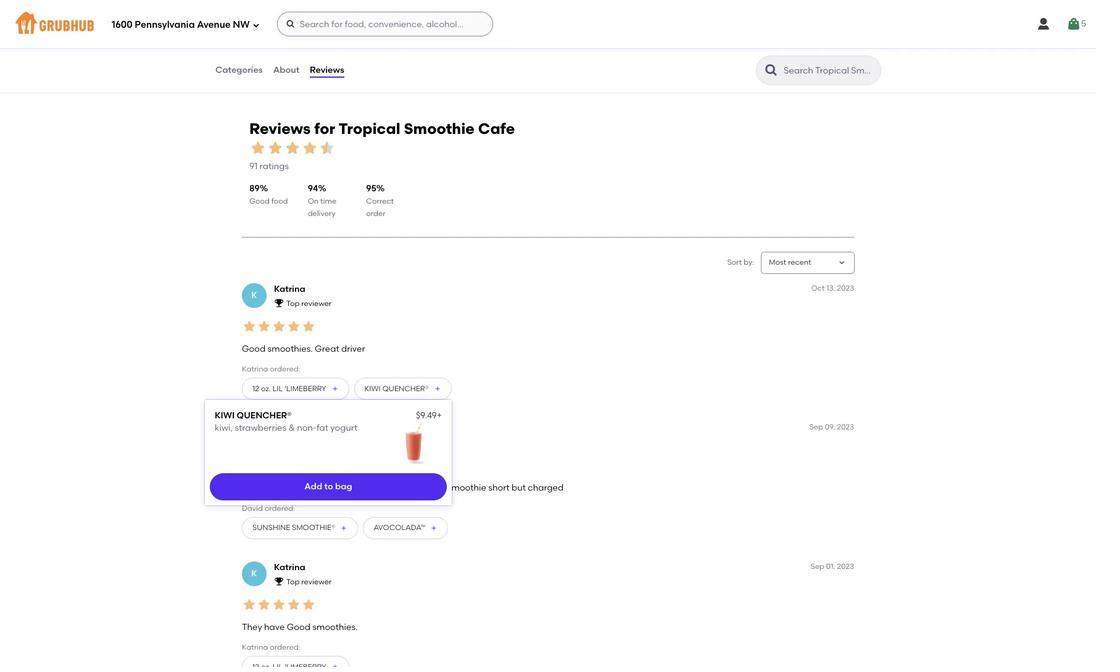 Task type: describe. For each thing, give the bounding box(es) containing it.
correct
[[307, 483, 337, 494]]

sunshine smoothie®
[[253, 524, 336, 533]]

enough
[[810, 42, 837, 51]]

but
[[512, 483, 526, 494]]

12 oz. lil 'limeberry
[[253, 385, 326, 393]]

katrina ordered: for smoothies.
[[242, 365, 301, 374]]

svg image inside 5 button
[[1067, 17, 1082, 31]]

bowls,
[[550, 10, 581, 22]]

oct
[[812, 284, 825, 293]]

reviews for tropical smoothie cafe
[[250, 120, 515, 138]]

plus icon image down they have good smoothies.
[[331, 664, 339, 668]]

add to bag
[[305, 482, 353, 492]]

smoothie
[[404, 120, 475, 138]]

sunshine
[[253, 524, 290, 533]]

top reviewer for good
[[287, 578, 332, 587]]

subscription pass image
[[454, 26, 466, 36]]

cafe
[[479, 120, 515, 138]]

94
[[308, 184, 318, 194]]

most
[[770, 258, 787, 267]]

sep 01, 2023
[[811, 563, 855, 571]]

they
[[242, 622, 262, 633]]

trophy icon image for have
[[274, 577, 284, 587]]

0 horizontal spatial quencher®
[[237, 411, 292, 421]]

about button
[[273, 48, 300, 93]]

correct
[[366, 197, 394, 206]]

kiwi quencher® inside tooltip
[[215, 411, 292, 421]]

wawa link
[[233, 9, 423, 23]]

roti mediterranean bowls, salads & pitas
[[454, 10, 654, 22]]

quencher® inside button
[[383, 385, 429, 393]]

main navigation navigation
[[0, 0, 1097, 48]]

91
[[250, 161, 258, 172]]

katrina ordered: for have
[[242, 644, 301, 652]]

95 correct order
[[366, 184, 394, 218]]

2 vertical spatial good
[[287, 622, 311, 633]]

89 good food
[[250, 184, 288, 206]]

12 oz. lil 'limeberry button
[[242, 378, 349, 400]]

number
[[339, 483, 372, 494]]

plus icon image for kiwi quencher®
[[434, 386, 442, 393]]

lil
[[273, 385, 283, 393]]

food
[[272, 197, 288, 206]]

01,
[[827, 563, 836, 571]]

kiwi inside button
[[365, 385, 381, 393]]

short
[[489, 483, 510, 494]]

5 button
[[1067, 13, 1087, 35]]

& inside tooltip
[[289, 423, 295, 434]]

$9.49 +
[[416, 411, 442, 421]]

ordered: for not
[[265, 504, 295, 513]]

reviews for reviews
[[310, 65, 344, 75]]

Sort by: field
[[770, 258, 812, 269]]

kiwi inside tooltip
[[215, 411, 235, 421]]

about
[[273, 65, 300, 75]]

salads
[[584, 10, 617, 22]]

most recent
[[770, 258, 812, 267]]

roti
[[454, 10, 473, 22]]

kiwi,
[[215, 423, 233, 434]]

91 ratings
[[250, 161, 289, 172]]

$1.99
[[674, 53, 691, 61]]

katrina down they
[[242, 644, 268, 652]]

20–35 for $0.99
[[233, 42, 254, 51]]

1600 pennsylvania avenue nw
[[112, 19, 250, 30]]

not
[[258, 483, 272, 494]]

1 horizontal spatial svg image
[[286, 19, 296, 29]]

charged
[[528, 483, 564, 494]]

12
[[253, 385, 259, 393]]

kiwi quencher® image
[[385, 423, 442, 465]]

pitas
[[629, 10, 654, 22]]

on
[[308, 197, 319, 206]]

caret down icon image
[[837, 258, 847, 268]]

david for david
[[274, 423, 299, 434]]

delivery for 30–40 min $2.99 delivery
[[473, 53, 501, 61]]

reviewer for good
[[302, 578, 332, 587]]

oz.
[[261, 385, 271, 393]]

good smoothies. great driver
[[242, 344, 365, 354]]

13,
[[827, 284, 836, 293]]

not enough ratings
[[795, 42, 864, 51]]

7
[[608, 55, 612, 66]]

have
[[264, 622, 285, 633]]

katrina up '12'
[[242, 365, 268, 374]]

30–40
[[454, 42, 475, 51]]

min inside '20–35 min $1.99 delivery'
[[698, 42, 711, 51]]

avocolada™
[[374, 524, 426, 533]]

2023 for did not receive correct number of smoothies   one smoothie short but charged
[[838, 423, 855, 432]]

healthy
[[471, 26, 499, 35]]

smoothie
[[448, 483, 487, 494]]

wawa
[[233, 10, 264, 22]]

249
[[377, 55, 391, 66]]

0 vertical spatial smoothies.
[[268, 344, 313, 354]]

reviewer for great
[[302, 300, 332, 308]]

1 vertical spatial smoothies.
[[313, 622, 358, 633]]

2023 for good smoothies. great driver
[[838, 284, 855, 293]]

did not receive correct number of smoothies   one smoothie short but charged
[[242, 483, 564, 494]]

ordered: for have
[[270, 644, 301, 652]]

$0.99
[[233, 53, 251, 61]]

5
[[1082, 18, 1087, 29]]

add to bag button
[[210, 474, 447, 501]]

ratings for 91 ratings
[[260, 161, 289, 172]]

min for wawa
[[256, 42, 270, 51]]

david ordered:
[[242, 504, 295, 513]]

great
[[315, 344, 340, 354]]



Task type: locate. For each thing, give the bounding box(es) containing it.
09,
[[825, 423, 836, 432]]

katrina ordered: up oz. on the bottom left
[[242, 365, 301, 374]]

kiwi quencher® button
[[354, 378, 452, 400]]

&
[[619, 10, 627, 22], [289, 423, 295, 434]]

0 vertical spatial top
[[287, 300, 300, 308]]

smoothies.
[[268, 344, 313, 354], [313, 622, 358, 633]]

1 vertical spatial quencher®
[[237, 411, 292, 421]]

20–35
[[233, 42, 254, 51], [674, 42, 696, 51]]

delivery
[[253, 53, 281, 61], [473, 53, 501, 61], [693, 53, 720, 61], [308, 209, 336, 218]]

time
[[321, 197, 337, 206]]

top reviewer up good smoothies. great driver
[[287, 300, 332, 308]]

1 20–35 from the left
[[233, 42, 254, 51]]

did
[[242, 483, 256, 494]]

Search Tropical Smoothie Cafe  search field
[[783, 65, 878, 77]]

smoothies. left great
[[268, 344, 313, 354]]

avocolada™ button
[[363, 517, 449, 540]]

plus icon image
[[331, 386, 339, 393], [434, 386, 442, 393], [341, 525, 348, 532], [431, 525, 438, 532], [331, 664, 339, 668]]

0 vertical spatial kiwi quencher®
[[365, 385, 429, 393]]

3 min from the left
[[698, 42, 711, 51]]

plus icon image inside 12 oz. lil 'limeberry button
[[331, 386, 339, 393]]

kiwi up kiwi, at left bottom
[[215, 411, 235, 421]]

0 vertical spatial katrina ordered:
[[242, 365, 301, 374]]

svg image
[[286, 19, 296, 29], [252, 21, 260, 29]]

plus icon image right 'limeberry
[[331, 386, 339, 393]]

yogurt
[[331, 423, 358, 434]]

top for have
[[287, 578, 300, 587]]

katrina down 'sunshine smoothie®'
[[274, 563, 306, 573]]

reviewer
[[302, 300, 332, 308], [302, 578, 332, 587]]

categories button
[[215, 48, 264, 93]]

by:
[[744, 258, 755, 267]]

reviews up 91 ratings at the left top of the page
[[250, 120, 311, 138]]

1 vertical spatial top reviewer
[[287, 578, 332, 587]]

tooltip containing kiwi quencher®
[[205, 393, 452, 506]]

0 vertical spatial &
[[619, 10, 627, 22]]

order
[[366, 209, 386, 218]]

plus icon image right smoothie® on the left bottom
[[341, 525, 348, 532]]

katrina
[[274, 284, 306, 295], [242, 365, 268, 374], [274, 563, 306, 573], [242, 644, 268, 652]]

recent
[[789, 258, 812, 267]]

1 horizontal spatial kiwi quencher®
[[365, 385, 429, 393]]

plus icon image inside avocolada™ button
[[431, 525, 438, 532]]

0 vertical spatial ordered:
[[270, 365, 301, 374]]

non-
[[297, 423, 317, 434]]

min inside 30–40 min $2.99 delivery
[[477, 42, 491, 51]]

2023 for they have good smoothies.
[[838, 563, 855, 571]]

1 vertical spatial trophy icon image
[[274, 577, 284, 587]]

20–35 inside '20–35 min $1.99 delivery'
[[674, 42, 696, 51]]

top reviewer for great
[[287, 300, 332, 308]]

katrina up good smoothies. great driver
[[274, 284, 306, 295]]

kiwi down driver
[[365, 385, 381, 393]]

20–35 min $0.99 delivery
[[233, 42, 281, 61]]

svg image right bagels at the top of page
[[286, 19, 296, 29]]

plus icon image up the +
[[434, 386, 442, 393]]

2 svg image from the left
[[1067, 17, 1082, 31]]

for
[[314, 120, 335, 138]]

'limeberry
[[285, 385, 326, 393]]

1 vertical spatial reviews
[[250, 120, 311, 138]]

1 horizontal spatial david
[[274, 423, 299, 434]]

delivery for 20–35 min $1.99 delivery
[[693, 53, 720, 61]]

0 vertical spatial david
[[274, 423, 299, 434]]

bagels
[[250, 26, 274, 35]]

1 vertical spatial sep
[[811, 563, 825, 571]]

quencher®
[[383, 385, 429, 393], [237, 411, 292, 421]]

1 katrina ordered: from the top
[[242, 365, 301, 374]]

0 vertical spatial good
[[250, 197, 270, 206]]

1 horizontal spatial quencher®
[[383, 385, 429, 393]]

& left non-
[[289, 423, 295, 434]]

top reviewer up they have good smoothies.
[[287, 578, 332, 587]]

sort by:
[[728, 258, 755, 267]]

good inside 89 good food
[[250, 197, 270, 206]]

1 vertical spatial kiwi quencher®
[[215, 411, 292, 421]]

k
[[252, 290, 257, 301], [252, 569, 257, 579]]

min
[[256, 42, 270, 51], [477, 42, 491, 51], [698, 42, 711, 51]]

one
[[430, 483, 446, 494]]

reviews button
[[309, 48, 345, 93]]

0 vertical spatial quencher®
[[383, 385, 429, 393]]

min for roti mediterranean bowls, salads & pitas
[[477, 42, 491, 51]]

0 vertical spatial trophy icon image
[[274, 298, 284, 308]]

1 trophy icon image from the top
[[274, 298, 284, 308]]

plus icon image inside sunshine smoothie® button
[[341, 525, 348, 532]]

svg image right nw
[[252, 21, 260, 29]]

trophy icon image
[[274, 298, 284, 308], [274, 577, 284, 587]]

2023 right 01,
[[838, 563, 855, 571]]

good down "89"
[[250, 197, 270, 206]]

1 k from the top
[[252, 290, 257, 301]]

1 vertical spatial kiwi
[[215, 411, 235, 421]]

1 top reviewer from the top
[[287, 300, 332, 308]]

strawberries
[[235, 423, 287, 434]]

not
[[795, 42, 808, 51]]

0 vertical spatial sep
[[810, 423, 824, 432]]

reviews for reviews for tropical smoothie cafe
[[250, 120, 311, 138]]

plus icon image inside kiwi quencher® button
[[434, 386, 442, 393]]

2 top from the top
[[287, 578, 300, 587]]

good
[[250, 197, 270, 206], [242, 344, 266, 354], [287, 622, 311, 633]]

0 vertical spatial kiwi
[[365, 385, 381, 393]]

good up '12'
[[242, 344, 266, 354]]

svg image
[[1037, 17, 1052, 31], [1067, 17, 1082, 31]]

1 vertical spatial good
[[242, 344, 266, 354]]

ratings for 249 ratings
[[393, 55, 423, 66]]

pennsylvania
[[135, 19, 195, 30]]

smoothie®
[[292, 524, 336, 533]]

1 vertical spatial k
[[252, 569, 257, 579]]

categories
[[216, 65, 263, 75]]

star icon image
[[373, 41, 383, 51], [383, 41, 393, 51], [393, 41, 403, 51], [403, 41, 413, 51], [413, 41, 423, 51], [594, 41, 604, 51], [604, 41, 614, 51], [614, 41, 624, 51], [624, 41, 633, 51], [624, 41, 633, 51], [633, 41, 643, 51], [250, 139, 267, 157], [267, 139, 284, 157], [284, 139, 301, 157], [301, 139, 319, 157], [319, 139, 336, 157], [319, 139, 336, 157], [242, 320, 257, 334], [257, 320, 272, 334], [272, 320, 287, 334], [287, 320, 301, 334], [301, 320, 316, 334], [242, 459, 257, 474], [257, 459, 272, 474], [272, 459, 287, 474], [287, 459, 301, 474], [301, 459, 316, 474], [242, 598, 257, 613], [257, 598, 272, 613], [272, 598, 287, 613], [287, 598, 301, 613], [301, 598, 316, 613]]

1600
[[112, 19, 133, 30]]

$9.49
[[416, 411, 437, 421]]

kiwi quencher® up $9.49
[[365, 385, 429, 393]]

smoothies
[[385, 483, 428, 494]]

search icon image
[[765, 63, 779, 78]]

sep for they have good smoothies.
[[811, 563, 825, 571]]

ordered: for smoothies.
[[270, 365, 301, 374]]

delivery inside '20–35 min $1.99 delivery'
[[693, 53, 720, 61]]

min inside 20–35 min $0.99 delivery
[[256, 42, 270, 51]]

kiwi, strawberries & non-fat yogurt
[[215, 423, 358, 434]]

0 horizontal spatial &
[[289, 423, 295, 434]]

katrina ordered:
[[242, 365, 301, 374], [242, 644, 301, 652]]

nw
[[233, 19, 250, 30]]

+
[[437, 411, 442, 421]]

david
[[274, 423, 299, 434], [242, 504, 263, 513]]

2 reviewer from the top
[[302, 578, 332, 587]]

quencher® up $9.49
[[383, 385, 429, 393]]

ratings for 7 ratings
[[614, 55, 643, 66]]

sep
[[810, 423, 824, 432], [811, 563, 825, 571]]

1 horizontal spatial 20–35
[[674, 42, 696, 51]]

of
[[374, 483, 383, 494]]

delivery up about on the top left of the page
[[253, 53, 281, 61]]

1 vertical spatial top
[[287, 578, 300, 587]]

reviews inside reviews button
[[310, 65, 344, 75]]

delivery for 94 on time delivery
[[308, 209, 336, 218]]

k for good
[[252, 290, 257, 301]]

kiwi quencher® inside kiwi quencher® button
[[365, 385, 429, 393]]

sort
[[728, 258, 742, 267]]

plus icon image for sunshine smoothie®
[[341, 525, 348, 532]]

ratings right 91
[[260, 161, 289, 172]]

95
[[366, 184, 377, 194]]

0 vertical spatial reviewer
[[302, 300, 332, 308]]

top up they have good smoothies.
[[287, 578, 300, 587]]

2 2023 from the top
[[838, 423, 855, 432]]

plus icon image for avocolada™
[[431, 525, 438, 532]]

ordered: down have
[[270, 644, 301, 652]]

$2.99
[[454, 53, 472, 61]]

30–40 min $2.99 delivery
[[454, 42, 501, 61]]

david down did
[[242, 504, 263, 513]]

0 horizontal spatial svg image
[[252, 21, 260, 29]]

1 min from the left
[[256, 42, 270, 51]]

20–35 inside 20–35 min $0.99 delivery
[[233, 42, 254, 51]]

1 horizontal spatial svg image
[[1067, 17, 1082, 31]]

delivery right $2.99
[[473, 53, 501, 61]]

0 horizontal spatial svg image
[[1037, 17, 1052, 31]]

& left pitas
[[619, 10, 627, 22]]

smoothies. right have
[[313, 622, 358, 633]]

1 2023 from the top
[[838, 284, 855, 293]]

kiwi quencher®
[[365, 385, 429, 393], [215, 411, 292, 421]]

0 horizontal spatial kiwi quencher®
[[215, 411, 292, 421]]

0 horizontal spatial min
[[256, 42, 270, 51]]

1 vertical spatial reviewer
[[302, 578, 332, 587]]

0 horizontal spatial kiwi
[[215, 411, 235, 421]]

roti mediterranean bowls, salads & pitas link
[[454, 9, 654, 23]]

& inside roti mediterranean bowls, salads & pitas link
[[619, 10, 627, 22]]

1 svg image from the left
[[1037, 17, 1052, 31]]

delivery right $1.99
[[693, 53, 720, 61]]

1 horizontal spatial kiwi
[[365, 385, 381, 393]]

1 horizontal spatial min
[[477, 42, 491, 51]]

david for david ordered:
[[242, 504, 263, 513]]

ratings right the enough
[[839, 42, 864, 51]]

1 vertical spatial david
[[242, 504, 263, 513]]

2 k from the top
[[252, 569, 257, 579]]

2 horizontal spatial min
[[698, 42, 711, 51]]

plus icon image for 12 oz. lil 'limeberry
[[331, 386, 339, 393]]

tropical
[[339, 120, 401, 138]]

katrina ordered: down have
[[242, 644, 301, 652]]

fat
[[317, 423, 329, 434]]

reviewer up great
[[302, 300, 332, 308]]

2 vertical spatial 2023
[[838, 563, 855, 571]]

top up good smoothies. great driver
[[287, 300, 300, 308]]

1 reviewer from the top
[[302, 300, 332, 308]]

20–35 up $0.99
[[233, 42, 254, 51]]

bag
[[335, 482, 353, 492]]

david right d
[[274, 423, 299, 434]]

driver
[[342, 344, 365, 354]]

2 top reviewer from the top
[[287, 578, 332, 587]]

20–35 up $1.99
[[674, 42, 696, 51]]

2 vertical spatial ordered:
[[270, 644, 301, 652]]

k for they
[[252, 569, 257, 579]]

reviews right about on the top left of the page
[[310, 65, 344, 75]]

plus icon image right the avocolada™
[[431, 525, 438, 532]]

d
[[251, 429, 258, 440]]

quencher® up strawberries
[[237, 411, 292, 421]]

trophy icon image up have
[[274, 577, 284, 587]]

0 horizontal spatial david
[[242, 504, 263, 513]]

kiwi quencher® up strawberries
[[215, 411, 292, 421]]

oct 13, 2023
[[812, 284, 855, 293]]

subscription pass image
[[233, 26, 245, 36]]

tooltip
[[205, 393, 452, 506]]

3 2023 from the top
[[838, 563, 855, 571]]

2 katrina ordered: from the top
[[242, 644, 301, 652]]

1 vertical spatial &
[[289, 423, 295, 434]]

trophy icon image for smoothies.
[[274, 298, 284, 308]]

1 vertical spatial ordered:
[[265, 504, 295, 513]]

2023 right 13,
[[838, 284, 855, 293]]

sep left 01,
[[811, 563, 825, 571]]

sep for did not receive correct number of smoothies   one smoothie short but charged
[[810, 423, 824, 432]]

1 vertical spatial 2023
[[838, 423, 855, 432]]

2 min from the left
[[477, 42, 491, 51]]

2023 right 09,
[[838, 423, 855, 432]]

7 ratings
[[608, 55, 643, 66]]

they have good smoothies.
[[242, 622, 358, 633]]

ratings right the 249
[[393, 55, 423, 66]]

delivery down the time
[[308, 209, 336, 218]]

ratings
[[839, 42, 864, 51], [393, 55, 423, 66], [614, 55, 643, 66], [260, 161, 289, 172]]

1 vertical spatial katrina ordered:
[[242, 644, 301, 652]]

good right have
[[287, 622, 311, 633]]

delivery inside 30–40 min $2.99 delivery
[[473, 53, 501, 61]]

Search for food, convenience, alcohol... search field
[[277, 12, 493, 36]]

2 20–35 from the left
[[674, 42, 696, 51]]

1 horizontal spatial &
[[619, 10, 627, 22]]

ordered: up 12 oz. lil 'limeberry at the left bottom
[[270, 365, 301, 374]]

receive
[[274, 483, 305, 494]]

0 vertical spatial reviews
[[310, 65, 344, 75]]

add
[[305, 482, 322, 492]]

249 ratings
[[377, 55, 423, 66]]

delivery inside 20–35 min $0.99 delivery
[[253, 53, 281, 61]]

avenue
[[197, 19, 231, 30]]

reviewer up they have good smoothies.
[[302, 578, 332, 587]]

0 vertical spatial 2023
[[838, 284, 855, 293]]

sunshine smoothie® button
[[242, 517, 359, 540]]

sep left 09,
[[810, 423, 824, 432]]

0 horizontal spatial 20–35
[[233, 42, 254, 51]]

sep 09, 2023
[[810, 423, 855, 432]]

1 top from the top
[[287, 300, 300, 308]]

to
[[325, 482, 333, 492]]

2 trophy icon image from the top
[[274, 577, 284, 587]]

0 vertical spatial k
[[252, 290, 257, 301]]

mediterranean
[[475, 10, 548, 22]]

2023
[[838, 284, 855, 293], [838, 423, 855, 432], [838, 563, 855, 571]]

delivery inside 94 on time delivery
[[308, 209, 336, 218]]

ordered: up sunshine
[[265, 504, 295, 513]]

20–35 for $1.99
[[674, 42, 696, 51]]

94 on time delivery
[[308, 184, 337, 218]]

trophy icon image up good smoothies. great driver
[[274, 298, 284, 308]]

top for smoothies.
[[287, 300, 300, 308]]

ratings right 7
[[614, 55, 643, 66]]

0 vertical spatial top reviewer
[[287, 300, 332, 308]]

top reviewer
[[287, 300, 332, 308], [287, 578, 332, 587]]

delivery for 20–35 min $0.99 delivery
[[253, 53, 281, 61]]

89
[[250, 184, 260, 194]]



Task type: vqa. For each thing, say whether or not it's contained in the screenshot.
svg icon corresponding to W/ Cucumber
no



